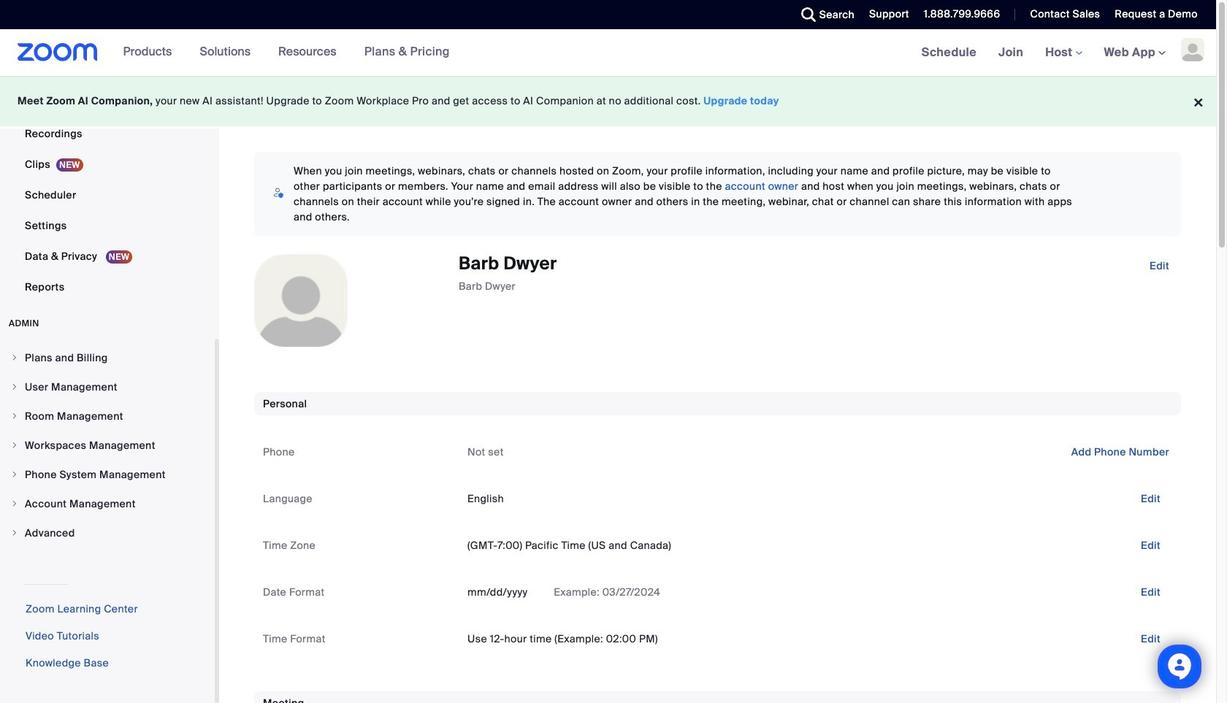 Task type: locate. For each thing, give the bounding box(es) containing it.
3 right image from the top
[[10, 529, 19, 538]]

menu item
[[0, 344, 215, 372], [0, 373, 215, 401], [0, 403, 215, 430], [0, 432, 215, 460], [0, 461, 215, 489], [0, 490, 215, 518], [0, 520, 215, 547]]

3 right image from the top
[[10, 471, 19, 479]]

2 right image from the top
[[10, 441, 19, 450]]

right image
[[10, 354, 19, 362], [10, 441, 19, 450], [10, 529, 19, 538]]

right image
[[10, 383, 19, 392], [10, 412, 19, 421], [10, 471, 19, 479], [10, 500, 19, 509]]

4 right image from the top
[[10, 500, 19, 509]]

banner
[[0, 29, 1217, 77]]

footer
[[0, 76, 1217, 126]]

0 vertical spatial right image
[[10, 354, 19, 362]]

2 vertical spatial right image
[[10, 529, 19, 538]]

right image for 4th menu item from the bottom of the the admin menu menu
[[10, 441, 19, 450]]

1 vertical spatial right image
[[10, 441, 19, 450]]

2 menu item from the top
[[0, 373, 215, 401]]

1 right image from the top
[[10, 383, 19, 392]]

1 right image from the top
[[10, 354, 19, 362]]

right image for 3rd menu item from the bottom of the the admin menu menu
[[10, 471, 19, 479]]

personal menu menu
[[0, 0, 215, 303]]

2 right image from the top
[[10, 412, 19, 421]]

6 menu item from the top
[[0, 490, 215, 518]]

right image for 7th menu item from the top
[[10, 529, 19, 538]]

zoom logo image
[[18, 43, 98, 61]]

3 menu item from the top
[[0, 403, 215, 430]]



Task type: vqa. For each thing, say whether or not it's contained in the screenshot.
My Meeting "element" in the left top of the page
no



Task type: describe. For each thing, give the bounding box(es) containing it.
right image for first menu item from the top
[[10, 354, 19, 362]]

meetings navigation
[[911, 29, 1217, 77]]

5 menu item from the top
[[0, 461, 215, 489]]

right image for 6th menu item from the top
[[10, 500, 19, 509]]

4 menu item from the top
[[0, 432, 215, 460]]

right image for sixth menu item from the bottom of the the admin menu menu
[[10, 383, 19, 392]]

profile picture image
[[1182, 38, 1205, 61]]

1 menu item from the top
[[0, 344, 215, 372]]

product information navigation
[[112, 29, 461, 76]]

7 menu item from the top
[[0, 520, 215, 547]]

right image for 5th menu item from the bottom
[[10, 412, 19, 421]]

edit user photo image
[[289, 295, 313, 308]]

admin menu menu
[[0, 344, 215, 549]]

user photo image
[[255, 255, 347, 347]]



